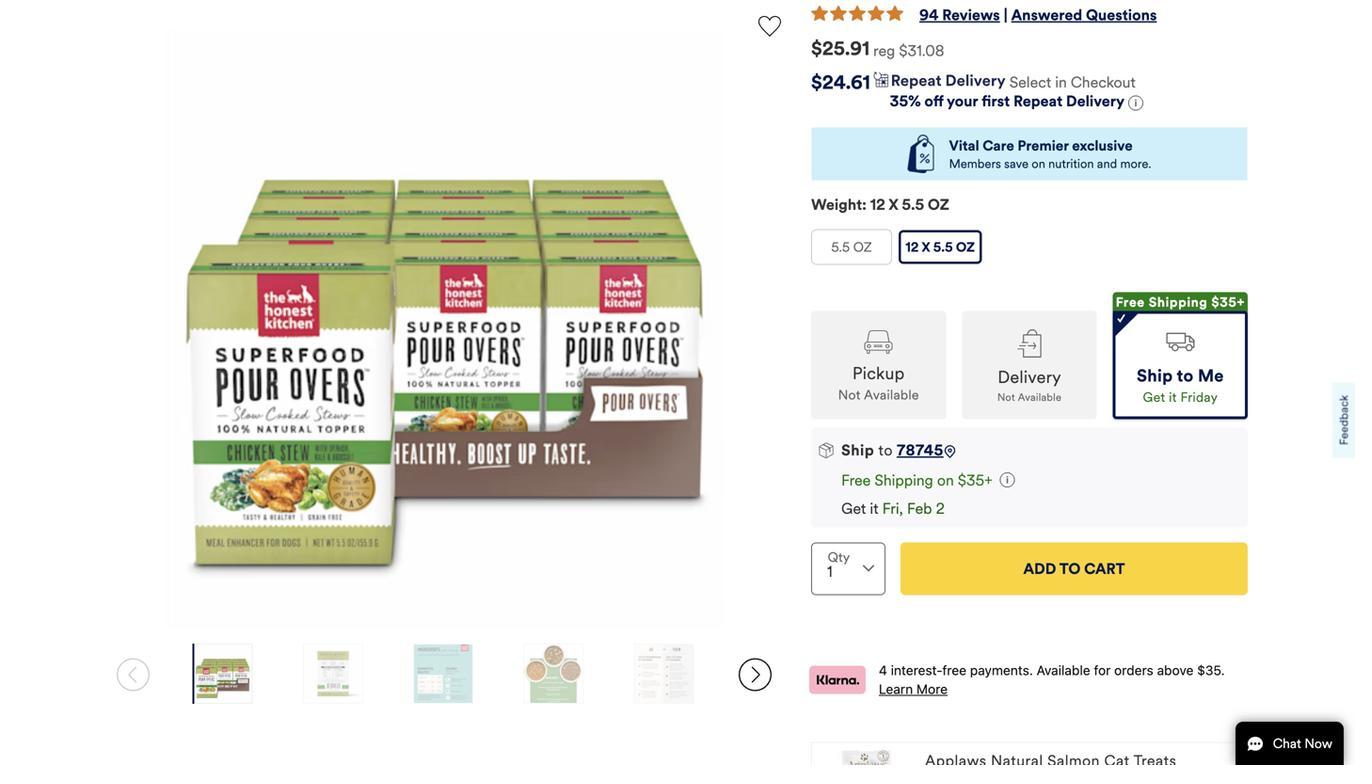 Task type: locate. For each thing, give the bounding box(es) containing it.
get left friday
[[1143, 389, 1166, 406]]

x inside option
[[922, 239, 931, 256]]

1 horizontal spatial icon info 2 button
[[1129, 94, 1144, 113]]

arrow container button left the honest kitchen superfood pour overs: chicken stew with spinach, kale & broccoli wet dog food topper, 5.5 oz., case of 12 - thumbnail-1
[[107, 644, 159, 706]]

learn
[[879, 681, 913, 697]]

answered
[[1012, 6, 1083, 25]]

$25.91 reg $31.08
[[812, 37, 945, 60]]

0 vertical spatial get
[[1143, 389, 1166, 406]]

it left friday
[[1169, 389, 1177, 406]]

ship
[[1137, 366, 1173, 387], [842, 441, 875, 460]]

1 horizontal spatial it
[[1169, 389, 1177, 406]]

12
[[871, 196, 886, 214], [906, 239, 919, 256]]

the honest kitchen superfood pour overs: chicken stew with spinach, kale & broccoli wet dog food topper, 5.5 oz., case of 12 - thumbnail-4 image
[[525, 644, 583, 704]]

:
[[863, 196, 867, 214]]

78745
[[897, 441, 944, 460]]

add
[[1024, 560, 1057, 578]]

1 vertical spatial get
[[842, 499, 866, 518]]

shipping
[[1149, 294, 1208, 311], [875, 471, 934, 490]]

get inside ship to me get it friday
[[1143, 389, 1166, 406]]

0 horizontal spatial ship
[[842, 441, 875, 460]]

1 horizontal spatial shipping
[[1149, 294, 1208, 311]]

oz down the :
[[854, 239, 872, 256]]

2 option group from the top
[[812, 292, 1248, 420]]

free up get it fri, feb 2
[[842, 471, 871, 490]]

care
[[983, 137, 1015, 154]]

$35+ up me at right
[[1212, 294, 1246, 311]]

pickup not available
[[838, 364, 920, 404]]

icon info 2 button right free shipping on $35+
[[1001, 471, 1016, 490]]

0 horizontal spatial to
[[879, 441, 893, 460]]

0 horizontal spatial 12
[[871, 196, 886, 214]]

the honest kitchen superfood pour overs: chicken stew with spinach, kale & broccoli wet dog food topper, 5.5 oz., case of 12 - carousel image #1 image
[[145, 30, 744, 629]]

shipping for on
[[875, 471, 934, 490]]

1 vertical spatial x
[[922, 239, 931, 256]]

oz
[[928, 196, 950, 214], [854, 239, 872, 256], [956, 239, 975, 256]]

0 vertical spatial delivery
[[1067, 92, 1125, 111]]

not
[[838, 387, 861, 404], [998, 391, 1016, 404]]

ship left me at right
[[1137, 366, 1173, 387]]

4
[[879, 663, 888, 678]]

12 inside option
[[906, 239, 919, 256]]

1 horizontal spatial free
[[1116, 294, 1146, 311]]

klarna badge image
[[810, 666, 866, 694]]

0 vertical spatial free
[[1116, 294, 1146, 311]]

5.5 down weight : 12 x 5.5 oz
[[934, 239, 953, 256]]

interest-
[[891, 663, 943, 678]]

icon delivery pin image
[[944, 445, 957, 458]]

feb
[[907, 499, 933, 518]]

0 horizontal spatial arrow container button
[[107, 644, 159, 706]]

12 x 5.5 oz
[[906, 239, 975, 256]]

$35+ left free shipping on $35+ image
[[958, 471, 993, 490]]

get text from wcs image
[[1129, 95, 1144, 110]]

$35+
[[1212, 294, 1246, 311], [958, 471, 993, 490]]

1 horizontal spatial to
[[1177, 366, 1194, 387]]

icon info 2 button for 35% off your first repeat delivery
[[1129, 94, 1144, 113]]

arrow container image
[[117, 659, 150, 692]]

1 vertical spatial ship
[[842, 441, 875, 460]]

1 vertical spatial option group
[[812, 292, 1248, 420]]

oz inside 12 x 5.5 oz option
[[956, 239, 975, 256]]

variation-5.5 OZ radio
[[812, 230, 892, 264]]

available for delivery
[[1018, 391, 1062, 404]]

0 vertical spatial to
[[1177, 366, 1194, 387]]

94 reviews | answered questions
[[920, 6, 1157, 25]]

1 vertical spatial to
[[879, 441, 893, 460]]

1 horizontal spatial x
[[922, 239, 931, 256]]

free for free shipping $35+
[[1116, 294, 1146, 311]]

35%
[[890, 92, 921, 111]]

icon check success 4 image
[[1118, 314, 1126, 323]]

not inside pickup not available
[[838, 387, 861, 404]]

2 horizontal spatial 5.5
[[934, 239, 953, 256]]

on
[[1032, 156, 1046, 171], [938, 471, 954, 490]]

5.5
[[902, 196, 925, 214], [832, 239, 850, 256], [934, 239, 953, 256]]

0 vertical spatial icon info 2 button
[[1129, 94, 1144, 113]]

fri,
[[883, 499, 904, 518]]

to for 78745
[[879, 441, 893, 460]]

0 horizontal spatial delivery
[[998, 367, 1062, 388]]

0 horizontal spatial x
[[889, 196, 899, 214]]

cart
[[1085, 560, 1126, 578]]

to
[[1177, 366, 1194, 387], [879, 441, 893, 460]]

1 horizontal spatial 12
[[906, 239, 919, 256]]

free up icon check success 4
[[1116, 294, 1146, 311]]

oz down members
[[956, 239, 975, 256]]

0 horizontal spatial icon info 2 button
[[1001, 471, 1016, 490]]

it inside ship to me get it friday
[[1169, 389, 1177, 406]]

vital
[[949, 137, 980, 154]]

5.5 down weight
[[832, 239, 850, 256]]

1 vertical spatial $35+
[[958, 471, 993, 490]]

1 option group from the top
[[812, 229, 1248, 273]]

1 vertical spatial icon info 2 button
[[1001, 471, 1016, 490]]

1 horizontal spatial not
[[998, 391, 1016, 404]]

repeat
[[1014, 92, 1063, 111]]

option group containing pickup
[[812, 292, 1248, 420]]

2 horizontal spatial oz
[[956, 239, 975, 256]]

0 vertical spatial ship
[[1137, 366, 1173, 387]]

on inside vital care premier exclusive members save on nutrition and more.
[[1032, 156, 1046, 171]]

weight
[[812, 196, 863, 214]]

for
[[1094, 663, 1111, 678]]

5.5 oz
[[832, 239, 872, 256]]

0 vertical spatial on
[[1032, 156, 1046, 171]]

5.5 inside radio
[[832, 239, 850, 256]]

x
[[889, 196, 899, 214], [922, 239, 931, 256]]

12 down weight : 12 x 5.5 oz
[[906, 239, 919, 256]]

0 horizontal spatial 5.5
[[832, 239, 850, 256]]

get
[[1143, 389, 1166, 406], [842, 499, 866, 518]]

option group
[[812, 229, 1248, 273], [812, 292, 1248, 420]]

available
[[864, 387, 920, 404], [1018, 391, 1062, 404], [1037, 663, 1091, 678]]

0 vertical spatial it
[[1169, 389, 1177, 406]]

not for delivery
[[998, 391, 1016, 404]]

$31.08
[[899, 42, 945, 60]]

1 vertical spatial shipping
[[875, 471, 934, 490]]

0 vertical spatial shipping
[[1149, 294, 1208, 311]]

0 horizontal spatial it
[[870, 499, 879, 518]]

above
[[1158, 663, 1194, 678]]

shipping up delivery-method-ship to me-get it friday option on the right of the page
[[1149, 294, 1208, 311]]

1 horizontal spatial get
[[1143, 389, 1166, 406]]

checkout
[[1071, 73, 1136, 92]]

orders
[[1115, 663, 1154, 678]]

not inside delivery not available
[[998, 391, 1016, 404]]

delivery
[[1067, 92, 1125, 111], [998, 367, 1062, 388]]

x right the :
[[889, 196, 899, 214]]

members
[[949, 156, 1002, 171]]

ship left 78745 button
[[842, 441, 875, 460]]

1 horizontal spatial ship
[[1137, 366, 1173, 387]]

x down weight : 12 x 5.5 oz
[[922, 239, 931, 256]]

free shipping on $35+
[[842, 471, 993, 490]]

0 horizontal spatial get
[[842, 499, 866, 518]]

1 vertical spatial on
[[938, 471, 954, 490]]

1 horizontal spatial on
[[1032, 156, 1046, 171]]

1 horizontal spatial arrow container button
[[730, 644, 781, 706]]

to inside ship to me get it friday
[[1177, 366, 1194, 387]]

shipping up get it fri, feb 2
[[875, 471, 934, 490]]

0 vertical spatial 12
[[871, 196, 886, 214]]

0 horizontal spatial on
[[938, 471, 954, 490]]

on up 2
[[938, 471, 954, 490]]

0 vertical spatial x
[[889, 196, 899, 214]]

ship inside ship to me get it friday
[[1137, 366, 1173, 387]]

1 vertical spatial delivery
[[998, 367, 1062, 388]]

5.5 right the :
[[902, 196, 925, 214]]

free shipping $35+
[[1116, 294, 1246, 311]]

arrow container button
[[107, 644, 159, 706], [730, 644, 781, 706]]

oz up 12 x 5.5 oz
[[928, 196, 950, 214]]

not down pickup
[[838, 387, 861, 404]]

free for free shipping on $35+
[[842, 471, 871, 490]]

to left 78745
[[879, 441, 893, 460]]

on down premier on the top
[[1032, 156, 1046, 171]]

0 horizontal spatial free
[[842, 471, 871, 490]]

free
[[1116, 294, 1146, 311], [842, 471, 871, 490]]

0 vertical spatial option group
[[812, 229, 1248, 273]]

0 horizontal spatial oz
[[854, 239, 872, 256]]

12 right the :
[[871, 196, 886, 214]]

$35.
[[1198, 663, 1225, 678]]

1 vertical spatial 12
[[906, 239, 919, 256]]

the honest kitchen superfood pour overs: chicken stew with spinach, kale & broccoli wet dog food topper, 5.5 oz., case of 12 - thumbnail-1 image
[[194, 644, 252, 704]]

0 vertical spatial $35+
[[1212, 294, 1246, 311]]

icon info 2 button down checkout
[[1129, 94, 1144, 113]]

0 horizontal spatial not
[[838, 387, 861, 404]]

available for pickup
[[864, 387, 920, 404]]

1 vertical spatial it
[[870, 499, 879, 518]]

available inside pickup not available
[[864, 387, 920, 404]]

get it fri, feb 2
[[842, 499, 945, 518]]

pickup
[[853, 364, 905, 384]]

premier
[[1018, 137, 1069, 154]]

icon info 2 button
[[1129, 94, 1144, 113], [1001, 471, 1016, 490]]

1 horizontal spatial delivery
[[1067, 92, 1125, 111]]

in
[[1056, 73, 1067, 92]]

arrow container button left klarna badge "image"
[[730, 644, 781, 706]]

to up friday
[[1177, 366, 1194, 387]]

get left fri, at the bottom of the page
[[842, 499, 866, 518]]

ship to 78745
[[842, 441, 944, 460]]

icon info 2 button for free shipping on $35+
[[1001, 471, 1016, 490]]

not up free shipping on $35+ image
[[998, 391, 1016, 404]]

it
[[1169, 389, 1177, 406], [870, 499, 879, 518]]

it left fri, at the bottom of the page
[[870, 499, 879, 518]]

0 horizontal spatial shipping
[[875, 471, 934, 490]]

to for me
[[1177, 366, 1194, 387]]

oz inside variation-5.5 oz radio
[[854, 239, 872, 256]]

available inside delivery not available
[[1018, 391, 1062, 404]]

1 vertical spatial free
[[842, 471, 871, 490]]



Task type: describe. For each thing, give the bounding box(es) containing it.
free
[[943, 663, 967, 678]]

78745 button
[[897, 441, 944, 460]]

shipping for $35+
[[1149, 294, 1208, 311]]

$24.61
[[812, 71, 871, 94]]

payments.
[[970, 663, 1034, 678]]

more
[[917, 681, 948, 697]]

1 horizontal spatial 5.5
[[902, 196, 925, 214]]

questions
[[1086, 6, 1157, 25]]

not for pickup
[[838, 387, 861, 404]]

repeat delivery logo image
[[874, 72, 1006, 89]]

|
[[1004, 6, 1008, 25]]

friday
[[1181, 389, 1218, 406]]

reg
[[874, 42, 896, 60]]

delivery-method-Pickup-Not Available radio
[[812, 311, 946, 420]]

the honest kitchen superfood pour overs: chicken stew with spinach, kale & broccoli wet dog food topper, 5.5 oz., case of 12 - thumbnail-3 image
[[414, 644, 473, 704]]

1 horizontal spatial oz
[[928, 196, 950, 214]]

more.
[[1121, 156, 1152, 171]]

weight : 12 x 5.5 oz
[[812, 196, 950, 214]]

the honest kitchen superfood pour overs: chicken stew with spinach, kale & broccoli wet dog food topper, 5.5 oz., case of 12 - thumbnail-5 image
[[635, 644, 693, 704]]

icon pickup store image
[[865, 331, 893, 354]]

$25.91
[[812, 37, 870, 60]]

variation-12 X 5.5 OZ radio
[[899, 230, 982, 264]]

1 horizontal spatial $35+
[[1212, 294, 1246, 311]]

vital care premier exclusive members save on nutrition and more.
[[949, 137, 1152, 171]]

delivery-method-Delivery-Not Available radio
[[963, 311, 1097, 420]]

ship to me get it friday
[[1137, 366, 1225, 406]]

2
[[936, 499, 945, 518]]

0 horizontal spatial $35+
[[958, 471, 993, 490]]

94
[[920, 6, 939, 25]]

exclusive
[[1073, 137, 1133, 154]]

and
[[1098, 156, 1118, 171]]

2 arrow container button from the left
[[730, 644, 781, 706]]

off
[[925, 92, 944, 111]]

delivery not available
[[998, 367, 1062, 404]]

delivery inside delivery not available
[[998, 367, 1062, 388]]

me
[[1198, 366, 1225, 387]]

nutrition
[[1049, 156, 1094, 171]]

save
[[1005, 156, 1029, 171]]

first
[[982, 92, 1010, 111]]

ship for 78745
[[842, 441, 875, 460]]

select in checkout
[[1010, 73, 1136, 92]]

1 arrow container button from the left
[[107, 644, 159, 706]]

4 interest-free payments. available for orders above $35. learn more
[[879, 663, 1225, 697]]

free shipping on $35+ image
[[1001, 472, 1016, 488]]

delivery-method-Ship to Me-Get it Friday radio
[[1113, 311, 1248, 420]]

available inside 4 interest-free payments. available for orders above $35. learn more
[[1037, 663, 1091, 678]]

add to cart
[[1024, 560, 1126, 578]]

reviews
[[943, 6, 1000, 25]]

the honest kitchen superfood pour overs: chicken stew with spinach, kale & broccoli wet dog food topper, 5.5 oz., case of 12 - thumbnail-2 image
[[304, 644, 362, 704]]

your
[[947, 92, 978, 111]]

select
[[1010, 73, 1052, 92]]

to
[[1060, 560, 1081, 578]]

arrow container image
[[739, 659, 772, 692]]

icon carat down image
[[863, 566, 875, 572]]

5.5 inside option
[[934, 239, 953, 256]]

option group containing 5.5 oz
[[812, 229, 1248, 273]]

ship for me
[[1137, 366, 1173, 387]]

answered questions link
[[1012, 6, 1157, 25]]

learn more button
[[879, 680, 948, 699]]

35% off your first repeat delivery
[[890, 92, 1125, 111]]

add to cart button
[[901, 543, 1248, 595]]



Task type: vqa. For each thing, say whether or not it's contained in the screenshot.
delivery-method-Pickup-Not Available option
yes



